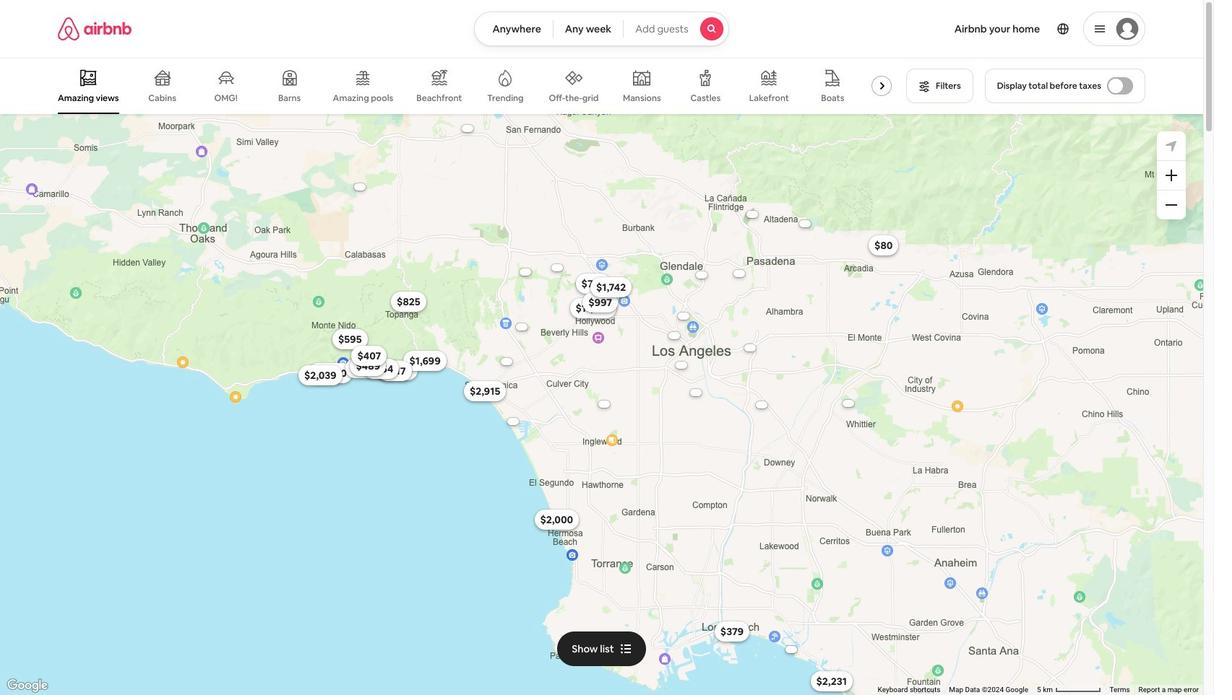Task type: describe. For each thing, give the bounding box(es) containing it.
google image
[[4, 677, 51, 696]]

google map
showing 41 stays. region
[[0, 114, 1206, 696]]

zoom in image
[[1166, 170, 1177, 181]]



Task type: locate. For each thing, give the bounding box(es) containing it.
group
[[58, 58, 923, 114]]

zoom out image
[[1166, 199, 1177, 211]]

None search field
[[474, 12, 729, 46]]

profile element
[[746, 0, 1145, 58]]



Task type: vqa. For each thing, say whether or not it's contained in the screenshot.
listing inside This Includes Maintaining A Detailed Listing Description, Being Clear About The Amenities You Offer, And Using Photos To Give A Virtual Tour.
no



